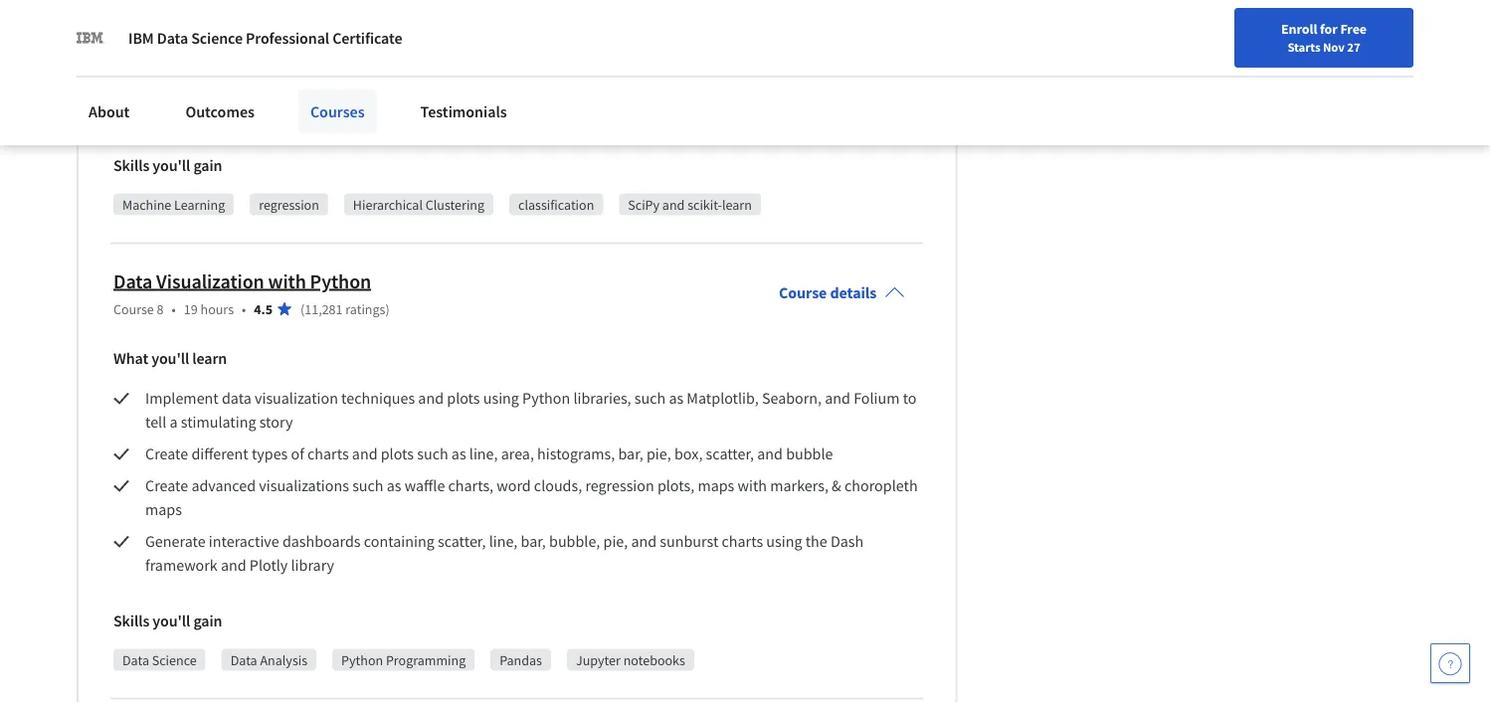 Task type: vqa. For each thing, say whether or not it's contained in the screenshot.
'Python Programming'
yes



Task type: describe. For each thing, give the bounding box(es) containing it.
sunburst
[[660, 532, 719, 552]]

them
[[733, 76, 768, 96]]

plots inside the implement data visualization techniques and plots using python libraries, such as matplotlib, seaborn, and folium to tell a stimulating story
[[447, 388, 480, 408]]

data right understand
[[571, 20, 601, 40]]

such inside create advanced visualizations such as waffle charts, word clouds, regression plots, maps with markers, & choropleth maps
[[352, 476, 384, 496]]

interactive
[[209, 532, 279, 552]]

4.5
[[254, 300, 273, 318]]

implement data visualization techniques and plots using python libraries, such as matplotlib, seaborn, and folium to tell a stimulating story
[[145, 388, 920, 432]]

generate interactive dashboards containing scatter, line, bar, bubble, pie, and sunburst charts using the dash framework and plotly library
[[145, 532, 867, 576]]

for inside the build and evaluate regression models using machine learning scikit-learn library and use them for prediction and decision making
[[771, 76, 790, 96]]

1 horizontal spatial such
[[417, 444, 448, 464]]

0 vertical spatial scatter,
[[706, 444, 754, 464]]

create advanced visualizations such as waffle charts, word clouds, regression plots, maps with markers, & choropleth maps
[[145, 476, 921, 520]]

data up pipelines
[[223, 20, 253, 40]]

the
[[806, 532, 828, 552]]

about link
[[77, 90, 142, 133]]

starts
[[1288, 39, 1321, 55]]

0 vertical spatial maps
[[698, 476, 735, 496]]

skills you'll gain for science
[[113, 611, 222, 631]]

and down interactive
[[221, 556, 246, 576]]

what
[[113, 349, 148, 369]]

ibm image
[[77, 24, 104, 52]]

course for course details
[[779, 283, 827, 303]]

making
[[204, 100, 254, 120]]

techniques
[[341, 388, 415, 408]]

and right techniques
[[418, 388, 444, 408]]

correlation
[[746, 20, 819, 40]]

data visualization with python
[[113, 269, 371, 293]]

such inside the implement data visualization techniques and plots using python libraries, such as matplotlib, seaborn, and folium to tell a stimulating story
[[635, 388, 666, 408]]

testimonials link
[[409, 90, 519, 133]]

advanced
[[191, 476, 256, 496]]

using inside the build and evaluate regression models using machine learning scikit-learn library and use them for prediction and decision making
[[397, 76, 433, 96]]

models
[[344, 76, 393, 96]]

and left sunburst
[[631, 532, 657, 552]]

a
[[170, 412, 178, 432]]

folium
[[854, 388, 900, 408]]

nov
[[1323, 39, 1345, 55]]

scipy
[[628, 195, 660, 213]]

charts,
[[448, 476, 494, 496]]

create for create different types of charts and plots such as line, area, histograms, bar, pie, box, scatter, and bubble
[[145, 444, 188, 464]]

using inside manipulate data using dataframes, summarize data, understand data distribution, perform correlation and create data pipelines
[[256, 20, 292, 40]]

choropleth
[[845, 476, 918, 496]]

certificate
[[332, 28, 402, 48]]

box,
[[674, 444, 703, 464]]

jupyter
[[576, 651, 621, 669]]

framework
[[145, 556, 218, 576]]

data science
[[122, 651, 197, 669]]

tell
[[145, 412, 166, 432]]

1 vertical spatial scikit-
[[688, 195, 722, 213]]

markers,
[[770, 476, 829, 496]]

gain for data science
[[193, 611, 222, 631]]

learning
[[174, 195, 225, 213]]

regression inside the build and evaluate regression models using machine learning scikit-learn library and use them for prediction and decision making
[[272, 76, 341, 96]]

1 vertical spatial maps
[[145, 500, 182, 520]]

using inside the implement data visualization techniques and plots using python libraries, such as matplotlib, seaborn, and folium to tell a stimulating story
[[483, 388, 519, 408]]

1 vertical spatial you'll
[[151, 349, 189, 369]]

stimulating
[[181, 412, 256, 432]]

libraries,
[[573, 388, 631, 408]]

decision
[[145, 100, 201, 120]]

prediction
[[793, 76, 861, 96]]

details
[[830, 283, 877, 303]]

analysis
[[260, 651, 308, 669]]

2 vertical spatial python
[[341, 651, 383, 669]]

visualization
[[255, 388, 338, 408]]

to
[[903, 388, 917, 408]]

about
[[89, 101, 130, 121]]

pie, inside generate interactive dashboards containing scatter, line, bar, bubble, pie, and sunburst charts using the dash framework and plotly library
[[603, 532, 628, 552]]

course details button
[[763, 255, 921, 331]]

help center image
[[1439, 652, 1463, 676]]

visualization
[[156, 269, 264, 293]]

manipulate data using dataframes, summarize data, understand data distribution, perform correlation and create data pipelines
[[145, 20, 895, 64]]

course for course 8 • 19 hours •
[[113, 300, 154, 318]]

show notifications image
[[1222, 25, 1246, 49]]

plotly
[[250, 556, 288, 576]]

and right prediction
[[865, 76, 890, 96]]

data for data science
[[122, 651, 149, 669]]

0 vertical spatial python
[[310, 269, 371, 293]]

free
[[1341, 20, 1367, 38]]

learning
[[497, 76, 551, 96]]

data,
[[454, 20, 488, 40]]

hierarchical
[[353, 195, 423, 213]]

8
[[157, 300, 164, 318]]

ibm data science professional certificate
[[128, 28, 402, 48]]

skills for data science
[[113, 611, 149, 631]]

and right scipy
[[663, 195, 685, 213]]

seaborn,
[[762, 388, 822, 408]]

outcomes
[[185, 101, 255, 121]]

distribution,
[[604, 20, 686, 40]]

data analysis
[[231, 651, 308, 669]]

pandas
[[500, 651, 542, 669]]

area,
[[501, 444, 534, 464]]

skills you'll gain for learning
[[113, 156, 222, 176]]

0 horizontal spatial with
[[268, 269, 306, 293]]

library inside generate interactive dashboards containing scatter, line, bar, bubble, pie, and sunburst charts using the dash framework and plotly library
[[291, 556, 334, 576]]

skills for machine learning
[[113, 156, 149, 176]]

coursera image
[[24, 16, 150, 48]]

1 vertical spatial science
[[152, 651, 197, 669]]

2 • from the left
[[242, 300, 246, 318]]

as inside create advanced visualizations such as waffle charts, word clouds, regression plots, maps with markers, & choropleth maps
[[387, 476, 401, 496]]

charts inside generate interactive dashboards containing scatter, line, bar, bubble, pie, and sunburst charts using the dash framework and plotly library
[[722, 532, 763, 552]]

and inside manipulate data using dataframes, summarize data, understand data distribution, perform correlation and create data pipelines
[[822, 20, 848, 40]]

enroll for free starts nov 27
[[1282, 20, 1367, 55]]

bubble
[[786, 444, 833, 464]]

and left use
[[678, 76, 703, 96]]

bubble,
[[549, 532, 600, 552]]



Task type: locate. For each thing, give the bounding box(es) containing it.
1 horizontal spatial charts
[[722, 532, 763, 552]]

0 vertical spatial charts
[[308, 444, 349, 464]]

you'll
[[153, 156, 190, 176], [151, 349, 189, 369], [153, 611, 190, 631]]

1 vertical spatial for
[[771, 76, 790, 96]]

dashboards
[[282, 532, 361, 552]]

1 vertical spatial python
[[522, 388, 570, 408]]

0 horizontal spatial learn
[[192, 349, 227, 369]]

1 vertical spatial create
[[145, 476, 188, 496]]

types
[[252, 444, 288, 464]]

using right models in the top of the page
[[397, 76, 433, 96]]

and down techniques
[[352, 444, 378, 464]]

1 vertical spatial scatter,
[[438, 532, 486, 552]]

plots,
[[658, 476, 695, 496]]

data up stimulating
[[222, 388, 252, 408]]

of
[[291, 444, 304, 464]]

0 horizontal spatial for
[[771, 76, 790, 96]]

2 gain from the top
[[193, 611, 222, 631]]

generate
[[145, 532, 206, 552]]

• right 8
[[172, 300, 176, 318]]

1 horizontal spatial course
[[779, 283, 827, 303]]

jupyter notebooks
[[576, 651, 685, 669]]

waffle
[[405, 476, 445, 496]]

professional
[[246, 28, 329, 48]]

with
[[268, 269, 306, 293], [738, 476, 767, 496]]

visualizations
[[259, 476, 349, 496]]

machine
[[122, 195, 171, 213]]

1 horizontal spatial •
[[242, 300, 246, 318]]

containing
[[364, 532, 435, 552]]

• left "4.5"
[[242, 300, 246, 318]]

1 horizontal spatial library
[[631, 76, 674, 96]]

enroll
[[1282, 20, 1318, 38]]

1 vertical spatial skills you'll gain
[[113, 611, 222, 631]]

library inside the build and evaluate regression models using machine learning scikit-learn library and use them for prediction and decision making
[[631, 76, 674, 96]]

0 horizontal spatial scatter,
[[438, 532, 486, 552]]

0 horizontal spatial plots
[[381, 444, 414, 464]]

gain
[[193, 156, 222, 176], [193, 611, 222, 631]]

python left programming
[[341, 651, 383, 669]]

skills
[[113, 156, 149, 176], [113, 611, 149, 631]]

regression right learning on the left top of the page
[[259, 195, 319, 213]]

such up waffle
[[417, 444, 448, 464]]

1 vertical spatial charts
[[722, 532, 763, 552]]

0 vertical spatial library
[[631, 76, 674, 96]]

2 vertical spatial you'll
[[153, 611, 190, 631]]

skills you'll gain up "data science"
[[113, 611, 222, 631]]

scatter, inside generate interactive dashboards containing scatter, line, bar, bubble, pie, and sunburst charts using the dash framework and plotly library
[[438, 532, 486, 552]]

scatter, right box,
[[706, 444, 754, 464]]

as inside the implement data visualization techniques and plots using python libraries, such as matplotlib, seaborn, and folium to tell a stimulating story
[[669, 388, 684, 408]]

create inside create advanced visualizations such as waffle charts, word clouds, regression plots, maps with markers, & choropleth maps
[[145, 476, 188, 496]]

data inside the implement data visualization techniques and plots using python libraries, such as matplotlib, seaborn, and folium to tell a stimulating story
[[222, 388, 252, 408]]

manipulate
[[145, 20, 220, 40]]

2 vertical spatial as
[[387, 476, 401, 496]]

data up the "build"
[[145, 44, 175, 64]]

0 vertical spatial create
[[145, 444, 188, 464]]

python left libraries,
[[522, 388, 570, 408]]

1 horizontal spatial maps
[[698, 476, 735, 496]]

1 vertical spatial as
[[452, 444, 466, 464]]

plots
[[447, 388, 480, 408], [381, 444, 414, 464]]

evaluate
[[212, 76, 269, 96]]

as up charts,
[[452, 444, 466, 464]]

ibm
[[128, 28, 154, 48]]

create for create advanced visualizations such as waffle charts, word clouds, regression plots, maps with markers, & choropleth maps
[[145, 476, 188, 496]]

as left matplotlib,
[[669, 388, 684, 408]]

0 vertical spatial regression
[[272, 76, 341, 96]]

1 vertical spatial bar,
[[521, 532, 546, 552]]

notebooks
[[623, 651, 685, 669]]

None search field
[[284, 12, 672, 52]]

create
[[145, 444, 188, 464], [145, 476, 188, 496]]

0 vertical spatial line,
[[469, 444, 498, 464]]

courses
[[310, 101, 365, 121]]

2 create from the top
[[145, 476, 188, 496]]

pie, right "bubble,"
[[603, 532, 628, 552]]

0 horizontal spatial maps
[[145, 500, 182, 520]]

skills up "data science"
[[113, 611, 149, 631]]

learn up implement
[[192, 349, 227, 369]]

0 vertical spatial pie,
[[647, 444, 671, 464]]

1 • from the left
[[172, 300, 176, 318]]

science left data analysis
[[152, 651, 197, 669]]

different
[[191, 444, 248, 464]]

( 11,281 ratings )
[[300, 300, 390, 318]]

(
[[300, 300, 305, 318]]

with left markers,
[[738, 476, 767, 496]]

histograms,
[[537, 444, 615, 464]]

create down 'a'
[[145, 444, 188, 464]]

1 horizontal spatial with
[[738, 476, 767, 496]]

charts
[[308, 444, 349, 464], [722, 532, 763, 552]]

and
[[822, 20, 848, 40], [183, 76, 209, 96], [678, 76, 703, 96], [865, 76, 890, 96], [663, 195, 685, 213], [418, 388, 444, 408], [825, 388, 851, 408], [352, 444, 378, 464], [757, 444, 783, 464], [631, 532, 657, 552], [221, 556, 246, 576]]

pie, left box,
[[647, 444, 671, 464]]

understand
[[491, 20, 568, 40]]

2 horizontal spatial as
[[669, 388, 684, 408]]

using
[[256, 20, 292, 40], [397, 76, 433, 96], [483, 388, 519, 408], [766, 532, 802, 552]]

0 vertical spatial learn
[[594, 76, 628, 96]]

story
[[259, 412, 293, 432]]

&
[[832, 476, 842, 496]]

1 vertical spatial gain
[[193, 611, 222, 631]]

bar, left "bubble,"
[[521, 532, 546, 552]]

1 skills from the top
[[113, 156, 149, 176]]

regression down the histograms,
[[585, 476, 654, 496]]

skills you'll gain up "machine learning"
[[113, 156, 222, 176]]

perform
[[689, 20, 743, 40]]

1 horizontal spatial pie,
[[647, 444, 671, 464]]

library
[[631, 76, 674, 96], [291, 556, 334, 576]]

1 vertical spatial with
[[738, 476, 767, 496]]

science up evaluate
[[191, 28, 243, 48]]

1 vertical spatial regression
[[259, 195, 319, 213]]

charts right sunburst
[[722, 532, 763, 552]]

learn down "distribution,"
[[594, 76, 628, 96]]

maps up the "generate"
[[145, 500, 182, 520]]

line, down create advanced visualizations such as waffle charts, word clouds, regression plots, maps with markers, & choropleth maps at the bottom
[[489, 532, 518, 552]]

hierarchical clustering
[[353, 195, 485, 213]]

ratings
[[346, 300, 385, 318]]

0 vertical spatial scikit-
[[554, 76, 594, 96]]

using left the
[[766, 532, 802, 552]]

0 vertical spatial plots
[[447, 388, 480, 408]]

0 vertical spatial for
[[1320, 20, 1338, 38]]

2 skills you'll gain from the top
[[113, 611, 222, 631]]

0 horizontal spatial scikit-
[[554, 76, 594, 96]]

and left create
[[822, 20, 848, 40]]

implement
[[145, 388, 219, 408]]

0 horizontal spatial charts
[[308, 444, 349, 464]]

2 horizontal spatial learn
[[722, 195, 752, 213]]

maps right the plots,
[[698, 476, 735, 496]]

2 vertical spatial learn
[[192, 349, 227, 369]]

1 create from the top
[[145, 444, 188, 464]]

as left waffle
[[387, 476, 401, 496]]

course details
[[779, 283, 877, 303]]

0 horizontal spatial such
[[352, 476, 384, 496]]

charts right of
[[308, 444, 349, 464]]

for up nov
[[1320, 20, 1338, 38]]

regression
[[272, 76, 341, 96], [259, 195, 319, 213], [585, 476, 654, 496]]

0 horizontal spatial library
[[291, 556, 334, 576]]

1 vertical spatial library
[[291, 556, 334, 576]]

1 horizontal spatial scikit-
[[688, 195, 722, 213]]

you'll right what
[[151, 349, 189, 369]]

summarize
[[378, 20, 451, 40]]

0 vertical spatial such
[[635, 388, 666, 408]]

27
[[1347, 39, 1361, 55]]

courses link
[[298, 90, 377, 133]]

1 horizontal spatial plots
[[447, 388, 480, 408]]

•
[[172, 300, 176, 318], [242, 300, 246, 318]]

course left 8
[[113, 300, 154, 318]]

library down "distribution,"
[[631, 76, 674, 96]]

11,281
[[305, 300, 343, 318]]

outcomes link
[[174, 90, 267, 133]]

scatter,
[[706, 444, 754, 464], [438, 532, 486, 552]]

such right libraries,
[[635, 388, 666, 408]]

0 horizontal spatial bar,
[[521, 532, 546, 552]]

and up decision
[[183, 76, 209, 96]]

scatter, down charts,
[[438, 532, 486, 552]]

scikit- right learning
[[554, 76, 594, 96]]

you'll up "machine learning"
[[153, 156, 190, 176]]

1 horizontal spatial as
[[452, 444, 466, 464]]

1 vertical spatial pie,
[[603, 532, 628, 552]]

maps
[[698, 476, 735, 496], [145, 500, 182, 520]]

you'll for science
[[153, 611, 190, 631]]

python inside the implement data visualization techniques and plots using python libraries, such as matplotlib, seaborn, and folium to tell a stimulating story
[[522, 388, 570, 408]]

line, inside generate interactive dashboards containing scatter, line, bar, bubble, pie, and sunburst charts using the dash framework and plotly library
[[489, 532, 518, 552]]

using up create different types of charts and plots such as line, area, histograms, bar, pie, box, scatter, and bubble
[[483, 388, 519, 408]]

0 vertical spatial skills
[[113, 156, 149, 176]]

testimonials
[[420, 101, 507, 121]]

data for data analysis
[[231, 651, 257, 669]]

learn inside the build and evaluate regression models using machine learning scikit-learn library and use them for prediction and decision making
[[594, 76, 628, 96]]

machine
[[436, 76, 493, 96]]

0 horizontal spatial as
[[387, 476, 401, 496]]

1 horizontal spatial for
[[1320, 20, 1338, 38]]

2 vertical spatial such
[[352, 476, 384, 496]]

and left folium
[[825, 388, 851, 408]]

gain down framework
[[193, 611, 222, 631]]

machine learning
[[122, 195, 225, 213]]

create
[[851, 20, 892, 40]]

scikit- inside the build and evaluate regression models using machine learning scikit-learn library and use them for prediction and decision making
[[554, 76, 594, 96]]

skills up 'machine' at the left
[[113, 156, 149, 176]]

dash
[[831, 532, 864, 552]]

for right 'them'
[[771, 76, 790, 96]]

pipelines
[[178, 44, 239, 64]]

)
[[385, 300, 390, 318]]

bar, inside generate interactive dashboards containing scatter, line, bar, bubble, pie, and sunburst charts using the dash framework and plotly library
[[521, 532, 546, 552]]

python programming
[[341, 651, 466, 669]]

you'll up "data science"
[[153, 611, 190, 631]]

data visualization with python link
[[113, 269, 371, 293]]

1 vertical spatial learn
[[722, 195, 752, 213]]

regression inside create advanced visualizations such as waffle charts, word clouds, regression plots, maps with markers, & choropleth maps
[[585, 476, 654, 496]]

data for data visualization with python
[[113, 269, 152, 293]]

1 vertical spatial such
[[417, 444, 448, 464]]

gain for machine learning
[[193, 156, 222, 176]]

0 horizontal spatial •
[[172, 300, 176, 318]]

using left dataframes,
[[256, 20, 292, 40]]

0 vertical spatial you'll
[[153, 156, 190, 176]]

course inside dropdown button
[[779, 283, 827, 303]]

with up the (
[[268, 269, 306, 293]]

1 vertical spatial skills
[[113, 611, 149, 631]]

0 horizontal spatial course
[[113, 300, 154, 318]]

using inside generate interactive dashboards containing scatter, line, bar, bubble, pie, and sunburst charts using the dash framework and plotly library
[[766, 532, 802, 552]]

0 vertical spatial with
[[268, 269, 306, 293]]

1 horizontal spatial bar,
[[618, 444, 644, 464]]

such left waffle
[[352, 476, 384, 496]]

learn right scipy
[[722, 195, 752, 213]]

0 vertical spatial bar,
[[618, 444, 644, 464]]

as
[[669, 388, 684, 408], [452, 444, 466, 464], [387, 476, 401, 496]]

you'll for learning
[[153, 156, 190, 176]]

matplotlib,
[[687, 388, 759, 408]]

plots up waffle
[[381, 444, 414, 464]]

2 skills from the top
[[113, 611, 149, 631]]

what you'll learn
[[113, 349, 227, 369]]

with inside create advanced visualizations such as waffle charts, word clouds, regression plots, maps with markers, & choropleth maps
[[738, 476, 767, 496]]

1 horizontal spatial scatter,
[[706, 444, 754, 464]]

0 horizontal spatial pie,
[[603, 532, 628, 552]]

for inside enroll for free starts nov 27
[[1320, 20, 1338, 38]]

course left details
[[779, 283, 827, 303]]

gain up learning on the left top of the page
[[193, 156, 222, 176]]

scipy and scikit-learn
[[628, 195, 752, 213]]

use
[[706, 76, 730, 96]]

1 horizontal spatial learn
[[594, 76, 628, 96]]

python up ( 11,281 ratings )
[[310, 269, 371, 293]]

scikit- right scipy
[[688, 195, 722, 213]]

word
[[497, 476, 531, 496]]

line, left area,
[[469, 444, 498, 464]]

0 vertical spatial skills you'll gain
[[113, 156, 222, 176]]

create up the "generate"
[[145, 476, 188, 496]]

0 vertical spatial science
[[191, 28, 243, 48]]

regression up courses
[[272, 76, 341, 96]]

1 gain from the top
[[193, 156, 222, 176]]

library down dashboards
[[291, 556, 334, 576]]

dataframes,
[[295, 20, 374, 40]]

2 horizontal spatial such
[[635, 388, 666, 408]]

clustering
[[426, 195, 485, 213]]

build and evaluate regression models using machine learning scikit-learn library and use them for prediction and decision making
[[145, 76, 893, 120]]

1 vertical spatial line,
[[489, 532, 518, 552]]

course 8 • 19 hours •
[[113, 300, 246, 318]]

0 vertical spatial as
[[669, 388, 684, 408]]

0 vertical spatial gain
[[193, 156, 222, 176]]

1 skills you'll gain from the top
[[113, 156, 222, 176]]

skills you'll gain
[[113, 156, 222, 176], [113, 611, 222, 631]]

1 vertical spatial plots
[[381, 444, 414, 464]]

bar, right the histograms,
[[618, 444, 644, 464]]

learn
[[594, 76, 628, 96], [722, 195, 752, 213], [192, 349, 227, 369]]

2 vertical spatial regression
[[585, 476, 654, 496]]

plots up create different types of charts and plots such as line, area, histograms, bar, pie, box, scatter, and bubble
[[447, 388, 480, 408]]

menu item
[[1073, 20, 1201, 85]]

and left bubble
[[757, 444, 783, 464]]



